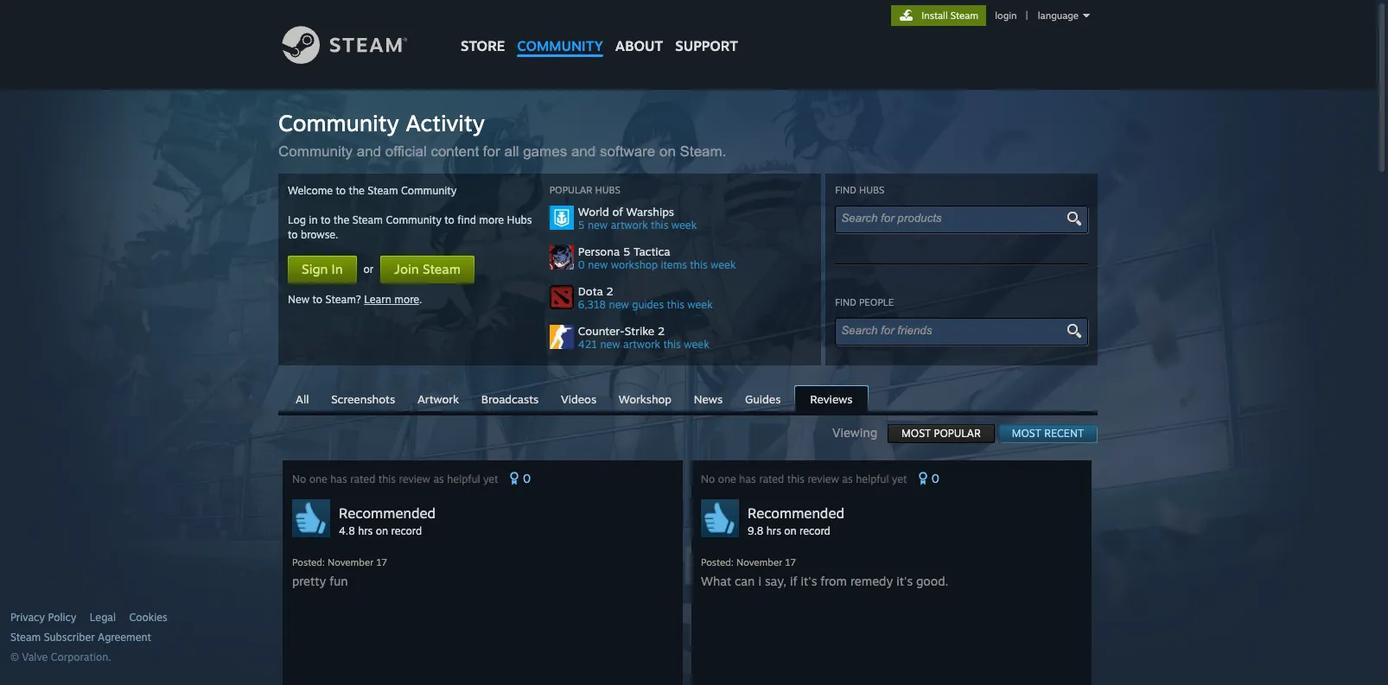 Task type: locate. For each thing, give the bounding box(es) containing it.
1 horizontal spatial helpful
[[856, 473, 889, 486]]

join steam link
[[381, 256, 475, 284]]

valve
[[22, 651, 48, 664]]

1 horizontal spatial 0
[[578, 259, 585, 272]]

1 horizontal spatial rated
[[759, 473, 784, 486]]

0 horizontal spatial recommended
[[339, 505, 436, 522]]

posted: for what
[[701, 557, 734, 569]]

0 for what can i say, if it's from remedy it's good.
[[932, 471, 940, 486]]

2 yet from the left
[[892, 473, 907, 486]]

steam for cookies steam subscriber agreement © valve corporation.
[[10, 631, 41, 644]]

week up persona 5 tactica link at the top of page
[[672, 219, 697, 232]]

steam inside cookies steam subscriber agreement © valve corporation.
[[10, 631, 41, 644]]

2 no one has rated this review as helpful yet from the left
[[701, 473, 910, 486]]

rated for fun
[[350, 473, 376, 486]]

popular hubs
[[550, 184, 621, 196]]

world of warships link
[[578, 205, 812, 219]]

new left of
[[588, 219, 608, 232]]

1 find from the top
[[835, 184, 857, 196]]

about
[[616, 37, 663, 54]]

one
[[309, 473, 328, 486], [718, 473, 737, 486]]

november inside posted: november 17 pretty fun
[[328, 557, 374, 569]]

1 helpful from the left
[[447, 473, 480, 486]]

new for persona
[[588, 259, 608, 272]]

0 horizontal spatial 17
[[377, 557, 387, 569]]

5 left tactica
[[623, 245, 631, 259]]

reviews link
[[795, 386, 869, 413]]

week up dota 2 link
[[711, 259, 736, 272]]

steam down privacy
[[10, 631, 41, 644]]

rated up recommended 4.8 hrs on record
[[350, 473, 376, 486]]

november up i
[[737, 557, 783, 569]]

week inside world of warships 5 new artwork this week
[[672, 219, 697, 232]]

record up posted: november 17 what can i say, if it's from remedy it's good.
[[800, 525, 831, 538]]

persona 5 tactica link
[[578, 245, 812, 259]]

1 vertical spatial artwork
[[623, 338, 661, 351]]

2 it's from the left
[[897, 574, 913, 589]]

login link
[[992, 10, 1021, 22]]

0 horizontal spatial review
[[399, 473, 431, 486]]

more
[[479, 214, 504, 227], [395, 293, 419, 306]]

1 horizontal spatial 2
[[658, 324, 665, 338]]

new inside world of warships 5 new artwork this week
[[588, 219, 608, 232]]

persona
[[578, 245, 620, 259]]

artwork inside world of warships 5 new artwork this week
[[611, 219, 648, 232]]

0 vertical spatial popular
[[550, 184, 593, 196]]

0 horizontal spatial and
[[357, 144, 381, 160]]

on inside recommended 4.8 hrs on record
[[376, 525, 388, 538]]

2 and from the left
[[571, 144, 596, 160]]

posted: up "what"
[[701, 557, 734, 569]]

guides link
[[737, 387, 790, 411]]

fun
[[330, 574, 348, 589]]

1 vertical spatial 2
[[658, 324, 665, 338]]

0 horizontal spatial hrs
[[358, 525, 373, 538]]

0 horizontal spatial 2
[[607, 284, 614, 298]]

has up 4.8
[[331, 473, 347, 486]]

yet
[[483, 473, 499, 486], [892, 473, 907, 486]]

more right learn
[[395, 293, 419, 306]]

0 vertical spatial find
[[835, 184, 857, 196]]

1 horizontal spatial one
[[718, 473, 737, 486]]

2 horizontal spatial on
[[785, 525, 797, 538]]

no one has rated this review as helpful yet for fun
[[292, 473, 502, 486]]

2 recommended from the left
[[748, 505, 845, 522]]

from
[[821, 574, 847, 589]]

record inside the recommended 9.8 hrs on record
[[800, 525, 831, 538]]

and left official
[[357, 144, 381, 160]]

2 helpful from the left
[[856, 473, 889, 486]]

news link
[[686, 387, 732, 411]]

1 horizontal spatial posted:
[[701, 557, 734, 569]]

broadcasts
[[481, 393, 539, 406]]

posted: inside posted: november 17 pretty fun
[[292, 557, 325, 569]]

new inside 'dota 2 6,318 new guides this week'
[[609, 298, 629, 311]]

cookies link
[[129, 611, 168, 625]]

1 hrs from the left
[[358, 525, 373, 538]]

this right guides
[[667, 298, 685, 311]]

5 inside world of warships 5 new artwork this week
[[578, 219, 585, 232]]

steam right install
[[951, 10, 979, 22]]

1 posted: from the left
[[292, 557, 325, 569]]

0 horizontal spatial has
[[331, 473, 347, 486]]

privacy policy link
[[10, 611, 76, 625]]

0 horizontal spatial rated
[[350, 473, 376, 486]]

1 no one has rated this review as helpful yet from the left
[[292, 473, 502, 486]]

community inside log in to the steam community to find more hubs to browse.
[[386, 214, 442, 227]]

0 horizontal spatial 5
[[578, 219, 585, 232]]

1 vertical spatial hubs
[[507, 214, 532, 227]]

1 it's from the left
[[801, 574, 817, 589]]

1 horizontal spatial it's
[[897, 574, 913, 589]]

0 vertical spatial more
[[479, 214, 504, 227]]

the
[[349, 184, 365, 197], [334, 214, 350, 227]]

0 horizontal spatial one
[[309, 473, 328, 486]]

no one has rated this review as helpful yet
[[292, 473, 502, 486], [701, 473, 910, 486]]

1 horizontal spatial no one has rated this review as helpful yet
[[701, 473, 910, 486]]

on inside the recommended 9.8 hrs on record
[[785, 525, 797, 538]]

yet down the most popular link
[[892, 473, 907, 486]]

new
[[588, 219, 608, 232], [588, 259, 608, 272], [609, 298, 629, 311], [600, 338, 621, 351]]

new right 6,318
[[609, 298, 629, 311]]

0 vertical spatial 5
[[578, 219, 585, 232]]

1 one from the left
[[309, 473, 328, 486]]

this
[[651, 219, 669, 232], [690, 259, 708, 272], [667, 298, 685, 311], [664, 338, 681, 351], [379, 473, 396, 486], [787, 473, 805, 486]]

artwork inside counter-strike 2 421 new artwork this week
[[623, 338, 661, 351]]

november
[[328, 557, 374, 569], [737, 557, 783, 569]]

as for fun
[[434, 473, 444, 486]]

week down dota 2 link
[[684, 338, 710, 351]]

new right 421
[[600, 338, 621, 351]]

1 horizontal spatial no
[[701, 473, 715, 486]]

this right items
[[690, 259, 708, 272]]

1 horizontal spatial recommended
[[748, 505, 845, 522]]

november up "fun"
[[328, 557, 374, 569]]

one for pretty
[[309, 473, 328, 486]]

0 horizontal spatial it's
[[801, 574, 817, 589]]

2 17 from the left
[[785, 557, 796, 569]]

most recent link
[[998, 425, 1098, 444]]

yet down broadcasts
[[483, 473, 499, 486]]

steam for join steam
[[423, 261, 461, 278]]

corporation.
[[51, 651, 111, 664]]

1 horizontal spatial november
[[737, 557, 783, 569]]

no
[[292, 473, 306, 486], [701, 473, 715, 486]]

0 up dota
[[578, 259, 585, 272]]

2 record from the left
[[800, 525, 831, 538]]

1 horizontal spatial most
[[1012, 427, 1042, 440]]

the right welcome
[[349, 184, 365, 197]]

None text field
[[841, 212, 1068, 225], [841, 324, 1068, 337], [841, 212, 1068, 225], [841, 324, 1068, 337]]

2 hrs from the left
[[767, 525, 782, 538]]

0 horizontal spatial 0
[[523, 471, 531, 486]]

2 right strike
[[658, 324, 665, 338]]

1 november from the left
[[328, 557, 374, 569]]

community up welcome
[[278, 144, 353, 160]]

find for find people
[[835, 297, 857, 309]]

6,318
[[578, 298, 606, 311]]

popular
[[550, 184, 593, 196], [934, 427, 981, 440]]

good.
[[917, 574, 949, 589]]

it's
[[801, 574, 817, 589], [897, 574, 913, 589]]

rated
[[350, 473, 376, 486], [759, 473, 784, 486]]

recommended 9.8 hrs on record
[[748, 505, 845, 538]]

on left steam.
[[660, 144, 676, 160]]

community activity community and official content for all games and software on steam.
[[278, 109, 735, 160]]

2 as from the left
[[843, 473, 853, 486]]

1 yet from the left
[[483, 473, 499, 486]]

one down news
[[718, 473, 737, 486]]

1 most from the left
[[902, 427, 931, 440]]

2 no from the left
[[701, 473, 715, 486]]

2 find from the top
[[835, 297, 857, 309]]

1 horizontal spatial more
[[479, 214, 504, 227]]

new up dota
[[588, 259, 608, 272]]

learn
[[364, 293, 392, 306]]

steam subscriber agreement link
[[10, 631, 274, 645]]

new for world
[[588, 219, 608, 232]]

it's left good.
[[897, 574, 913, 589]]

most
[[902, 427, 931, 440], [1012, 427, 1042, 440]]

hrs
[[358, 525, 373, 538], [767, 525, 782, 538]]

2 horizontal spatial 0
[[932, 471, 940, 486]]

recommended up 4.8
[[339, 505, 436, 522]]

subscriber
[[44, 631, 95, 644]]

on right 9.8
[[785, 525, 797, 538]]

posted: up pretty
[[292, 557, 325, 569]]

0 horizontal spatial on
[[376, 525, 388, 538]]

0 horizontal spatial november
[[328, 557, 374, 569]]

support
[[676, 37, 738, 54]]

screenshots link
[[323, 387, 404, 411]]

review up the recommended 9.8 hrs on record
[[808, 473, 840, 486]]

most left recent
[[1012, 427, 1042, 440]]

2 november from the left
[[737, 557, 783, 569]]

the up browse.
[[334, 214, 350, 227]]

most for most popular
[[902, 427, 931, 440]]

guides
[[745, 393, 781, 406]]

2 rated from the left
[[759, 473, 784, 486]]

1 horizontal spatial and
[[571, 144, 596, 160]]

sign
[[302, 261, 328, 278]]

1 horizontal spatial on
[[660, 144, 676, 160]]

17 inside posted: november 17 what can i say, if it's from remedy it's good.
[[785, 557, 796, 569]]

1 horizontal spatial has
[[739, 473, 756, 486]]

and
[[357, 144, 381, 160], [571, 144, 596, 160]]

steam down official
[[368, 184, 398, 197]]

store
[[461, 37, 505, 54]]

review
[[399, 473, 431, 486], [808, 473, 840, 486]]

steam
[[951, 10, 979, 22], [368, 184, 398, 197], [353, 214, 383, 227], [423, 261, 461, 278], [10, 631, 41, 644]]

no one has rated this review as helpful yet for can
[[701, 473, 910, 486]]

0 horizontal spatial no
[[292, 473, 306, 486]]

recent
[[1045, 427, 1084, 440]]

17
[[377, 557, 387, 569], [785, 557, 796, 569]]

community
[[278, 109, 399, 137], [278, 144, 353, 160], [401, 184, 457, 197], [386, 214, 442, 227]]

0 down the most popular link
[[932, 471, 940, 486]]

17 inside posted: november 17 pretty fun
[[377, 557, 387, 569]]

2 has from the left
[[739, 473, 756, 486]]

new inside persona 5 tactica 0 new workshop items this week
[[588, 259, 608, 272]]

posted: inside posted: november 17 what can i say, if it's from remedy it's good.
[[701, 557, 734, 569]]

1 as from the left
[[434, 473, 444, 486]]

on right 4.8
[[376, 525, 388, 538]]

1 horizontal spatial hrs
[[767, 525, 782, 538]]

cookies
[[129, 611, 168, 624]]

as up recommended 4.8 hrs on record
[[434, 473, 444, 486]]

0 down broadcasts
[[523, 471, 531, 486]]

1 vertical spatial popular
[[934, 427, 981, 440]]

0 horizontal spatial most
[[902, 427, 931, 440]]

helpful for what can i say, if it's from remedy it's good.
[[856, 473, 889, 486]]

1 vertical spatial the
[[334, 214, 350, 227]]

1 vertical spatial find
[[835, 297, 857, 309]]

new to steam? learn more .
[[288, 293, 422, 306]]

1 rated from the left
[[350, 473, 376, 486]]

in
[[309, 214, 318, 227]]

hrs for can
[[767, 525, 782, 538]]

review up recommended 4.8 hrs on record
[[399, 473, 431, 486]]

to right new
[[313, 293, 323, 306]]

helpful down viewing
[[856, 473, 889, 486]]

17 down recommended 4.8 hrs on record
[[377, 557, 387, 569]]

1 no from the left
[[292, 473, 306, 486]]

recommended for fun
[[339, 505, 436, 522]]

17 for can
[[785, 557, 796, 569]]

to
[[336, 184, 346, 197], [321, 214, 331, 227], [445, 214, 455, 227], [288, 228, 298, 241], [313, 293, 323, 306]]

no down news
[[701, 473, 715, 486]]

2 one from the left
[[718, 473, 737, 486]]

1 horizontal spatial review
[[808, 473, 840, 486]]

1 horizontal spatial popular
[[934, 427, 981, 440]]

join
[[395, 261, 419, 278]]

hrs for fun
[[358, 525, 373, 538]]

items
[[661, 259, 687, 272]]

0 horizontal spatial yet
[[483, 473, 499, 486]]

0 horizontal spatial hubs
[[507, 214, 532, 227]]

helpful for pretty fun
[[447, 473, 480, 486]]

no for pretty fun
[[292, 473, 306, 486]]

2 right dota
[[607, 284, 614, 298]]

most right viewing
[[902, 427, 931, 440]]

to down log
[[288, 228, 298, 241]]

2 most from the left
[[1012, 427, 1042, 440]]

all
[[296, 393, 309, 406]]

hubs right find
[[507, 214, 532, 227]]

new for counter-
[[600, 338, 621, 351]]

record right 4.8
[[391, 525, 422, 538]]

©
[[10, 651, 19, 664]]

most popular
[[902, 427, 981, 440]]

0 horizontal spatial popular
[[550, 184, 593, 196]]

17 up if
[[785, 557, 796, 569]]

more inside log in to the steam community to find more hubs to browse.
[[479, 214, 504, 227]]

this inside counter-strike 2 421 new artwork this week
[[664, 338, 681, 351]]

find left the people
[[835, 297, 857, 309]]

to right welcome
[[336, 184, 346, 197]]

this up tactica
[[651, 219, 669, 232]]

login | language
[[995, 10, 1079, 22]]

hrs right 9.8
[[767, 525, 782, 538]]

hrs inside recommended 4.8 hrs on record
[[358, 525, 373, 538]]

5 inside persona 5 tactica 0 new workshop items this week
[[623, 245, 631, 259]]

rated up the recommended 9.8 hrs on record
[[759, 473, 784, 486]]

no down 'all'
[[292, 473, 306, 486]]

1 horizontal spatial yet
[[892, 473, 907, 486]]

helpful down artwork
[[447, 473, 480, 486]]

2 inside counter-strike 2 421 new artwork this week
[[658, 324, 665, 338]]

more right find
[[479, 214, 504, 227]]

no for what can i say, if it's from remedy it's good.
[[701, 473, 715, 486]]

5
[[578, 219, 585, 232], [623, 245, 631, 259]]

world
[[578, 205, 609, 219]]

artwork up tactica
[[611, 219, 648, 232]]

artwork down guides
[[623, 338, 661, 351]]

1 vertical spatial more
[[395, 293, 419, 306]]

activity
[[406, 109, 485, 137]]

no one has rated this review as helpful yet up recommended 4.8 hrs on record
[[292, 473, 502, 486]]

1 has from the left
[[331, 473, 347, 486]]

one down 'all' link
[[309, 473, 328, 486]]

1 horizontal spatial hubs
[[595, 184, 621, 196]]

1 horizontal spatial as
[[843, 473, 853, 486]]

legal link
[[90, 611, 116, 625]]

0 horizontal spatial as
[[434, 473, 444, 486]]

hrs inside the recommended 9.8 hrs on record
[[767, 525, 782, 538]]

as down viewing
[[843, 473, 853, 486]]

0 vertical spatial artwork
[[611, 219, 648, 232]]

games
[[523, 144, 567, 160]]

community up join
[[386, 214, 442, 227]]

0 vertical spatial 2
[[607, 284, 614, 298]]

1 horizontal spatial record
[[800, 525, 831, 538]]

2 review from the left
[[808, 473, 840, 486]]

dota 2 link
[[578, 284, 812, 298]]

None image field
[[1064, 211, 1084, 227], [1064, 323, 1084, 339], [1064, 211, 1084, 227], [1064, 323, 1084, 339]]

to left find
[[445, 214, 455, 227]]

november inside posted: november 17 what can i say, if it's from remedy it's good.
[[737, 557, 783, 569]]

2 posted: from the left
[[701, 557, 734, 569]]

1 record from the left
[[391, 525, 422, 538]]

and right games
[[571, 144, 596, 160]]

1 vertical spatial 5
[[623, 245, 631, 259]]

2 inside 'dota 2 6,318 new guides this week'
[[607, 284, 614, 298]]

no one has rated this review as helpful yet up the recommended 9.8 hrs on record
[[701, 473, 910, 486]]

this up recommended 4.8 hrs on record
[[379, 473, 396, 486]]

0 horizontal spatial posted:
[[292, 557, 325, 569]]

steam right join
[[423, 261, 461, 278]]

this right strike
[[664, 338, 681, 351]]

tactica
[[634, 245, 671, 259]]

join steam
[[395, 261, 461, 278]]

week up counter-strike 2 link on the top of the page
[[688, 298, 713, 311]]

has up 9.8
[[739, 473, 756, 486]]

new inside counter-strike 2 421 new artwork this week
[[600, 338, 621, 351]]

hubs
[[595, 184, 621, 196], [507, 214, 532, 227]]

hrs right 4.8
[[358, 525, 373, 538]]

1 horizontal spatial 17
[[785, 557, 796, 569]]

1 recommended from the left
[[339, 505, 436, 522]]

0 inside persona 5 tactica 0 new workshop items this week
[[578, 259, 585, 272]]

record inside recommended 4.8 hrs on record
[[391, 525, 422, 538]]

1 horizontal spatial 5
[[623, 245, 631, 259]]

0 horizontal spatial no one has rated this review as helpful yet
[[292, 473, 502, 486]]

recommended for can
[[748, 505, 845, 522]]

1 review from the left
[[399, 473, 431, 486]]

policy
[[48, 611, 76, 624]]

0 horizontal spatial helpful
[[447, 473, 480, 486]]

recommended
[[339, 505, 436, 522], [748, 505, 845, 522]]

it's right if
[[801, 574, 817, 589]]

1 17 from the left
[[377, 557, 387, 569]]

5 up persona
[[578, 219, 585, 232]]

0 horizontal spatial record
[[391, 525, 422, 538]]

4.8
[[339, 525, 355, 538]]

steam down the welcome to the steam community
[[353, 214, 383, 227]]

find left hubs
[[835, 184, 857, 196]]

recommended up 9.8
[[748, 505, 845, 522]]

hubs up of
[[595, 184, 621, 196]]



Task type: vqa. For each thing, say whether or not it's contained in the screenshot.
the bottommost Friend
no



Task type: describe. For each thing, give the bounding box(es) containing it.
yet for what can i say, if it's from remedy it's good.
[[892, 473, 907, 486]]

content
[[431, 144, 479, 160]]

week inside persona 5 tactica 0 new workshop items this week
[[711, 259, 736, 272]]

the inside log in to the steam community to find more hubs to browse.
[[334, 214, 350, 227]]

0 vertical spatial the
[[349, 184, 365, 197]]

store link
[[455, 0, 511, 63]]

strike
[[625, 324, 655, 338]]

warships
[[627, 205, 674, 219]]

november for fun
[[328, 557, 374, 569]]

most recent
[[1012, 427, 1084, 440]]

find
[[458, 214, 476, 227]]

recommended 4.8 hrs on record
[[339, 505, 436, 538]]

review for fun
[[399, 473, 431, 486]]

welcome to the steam community
[[288, 184, 457, 197]]

this inside 'dota 2 6,318 new guides this week'
[[667, 298, 685, 311]]

in
[[332, 261, 343, 278]]

workshop
[[619, 393, 672, 406]]

log in to the steam community to find more hubs to browse.
[[288, 214, 532, 241]]

workshop link
[[610, 387, 681, 411]]

world of warships 5 new artwork this week
[[578, 205, 697, 232]]

most for most recent
[[1012, 427, 1042, 440]]

steam for install steam
[[951, 10, 979, 22]]

most popular link
[[888, 425, 995, 444]]

welcome
[[288, 184, 333, 197]]

sign in
[[302, 261, 343, 278]]

support link
[[670, 0, 744, 59]]

dota 2 6,318 new guides this week
[[578, 284, 713, 311]]

rated for can
[[759, 473, 784, 486]]

artwork for of
[[611, 219, 648, 232]]

421
[[578, 338, 597, 351]]

has for can
[[739, 473, 756, 486]]

language
[[1038, 10, 1079, 22]]

new
[[288, 293, 310, 306]]

this up the recommended 9.8 hrs on record
[[787, 473, 805, 486]]

cookies steam subscriber agreement © valve corporation.
[[10, 611, 168, 664]]

posted: for pretty
[[292, 557, 325, 569]]

pretty
[[292, 574, 326, 589]]

posted: november 17 pretty fun
[[292, 557, 387, 589]]

dota
[[578, 284, 603, 298]]

install
[[922, 10, 948, 22]]

find people
[[835, 297, 894, 309]]

viewing
[[833, 425, 888, 440]]

for
[[483, 144, 500, 160]]

official
[[385, 144, 427, 160]]

find for find hubs
[[835, 184, 857, 196]]

.
[[419, 293, 422, 306]]

0 vertical spatial hubs
[[595, 184, 621, 196]]

artwork link
[[409, 387, 468, 411]]

agreement
[[98, 631, 151, 644]]

steam.
[[680, 144, 727, 160]]

install steam
[[922, 10, 979, 22]]

people
[[860, 297, 894, 309]]

about link
[[609, 0, 670, 59]]

find hubs
[[835, 184, 885, 196]]

steam inside log in to the steam community to find more hubs to browse.
[[353, 214, 383, 227]]

on for pretty fun
[[376, 525, 388, 538]]

on for what can i say, if it's from remedy it's good.
[[785, 525, 797, 538]]

november for can
[[737, 557, 783, 569]]

remedy
[[851, 574, 893, 589]]

if
[[790, 574, 798, 589]]

of
[[613, 205, 623, 219]]

|
[[1026, 10, 1029, 22]]

yet for pretty fun
[[483, 473, 499, 486]]

news
[[694, 393, 723, 406]]

all
[[504, 144, 519, 160]]

hubs inside log in to the steam community to find more hubs to browse.
[[507, 214, 532, 227]]

all link
[[287, 387, 318, 411]]

install steam link
[[892, 5, 987, 26]]

say,
[[765, 574, 787, 589]]

what
[[701, 574, 732, 589]]

0 for pretty fun
[[523, 471, 531, 486]]

steam?
[[326, 293, 361, 306]]

17 for fun
[[377, 557, 387, 569]]

login
[[995, 10, 1017, 22]]

artwork
[[418, 393, 459, 406]]

workshop
[[611, 259, 658, 272]]

record for fun
[[391, 525, 422, 538]]

i
[[759, 574, 762, 589]]

broadcasts link
[[473, 387, 547, 411]]

artwork for strike
[[623, 338, 661, 351]]

this inside persona 5 tactica 0 new workshop items this week
[[690, 259, 708, 272]]

on inside community activity community and official content for all games and software on steam.
[[660, 144, 676, 160]]

guides
[[632, 298, 664, 311]]

week inside counter-strike 2 421 new artwork this week
[[684, 338, 710, 351]]

videos
[[561, 393, 597, 406]]

videos link
[[552, 387, 605, 411]]

0 horizontal spatial more
[[395, 293, 419, 306]]

browse.
[[301, 228, 338, 241]]

record for can
[[800, 525, 831, 538]]

hubs
[[860, 184, 885, 196]]

has for fun
[[331, 473, 347, 486]]

posted: november 17 what can i say, if it's from remedy it's good.
[[701, 557, 949, 589]]

privacy policy
[[10, 611, 76, 624]]

one for what
[[718, 473, 737, 486]]

as for can
[[843, 473, 853, 486]]

week inside 'dota 2 6,318 new guides this week'
[[688, 298, 713, 311]]

screenshots
[[331, 393, 395, 406]]

privacy
[[10, 611, 45, 624]]

9.8
[[748, 525, 764, 538]]

1 and from the left
[[357, 144, 381, 160]]

counter-strike 2 link
[[578, 324, 812, 338]]

community up official
[[278, 109, 399, 137]]

review for can
[[808, 473, 840, 486]]

community up log in to the steam community to find more hubs to browse.
[[401, 184, 457, 197]]

counter-
[[578, 324, 625, 338]]

this inside world of warships 5 new artwork this week
[[651, 219, 669, 232]]

to right the in
[[321, 214, 331, 227]]

counter-strike 2 421 new artwork this week
[[578, 324, 710, 351]]

learn more link
[[364, 293, 419, 306]]

persona 5 tactica 0 new workshop items this week
[[578, 245, 736, 272]]



